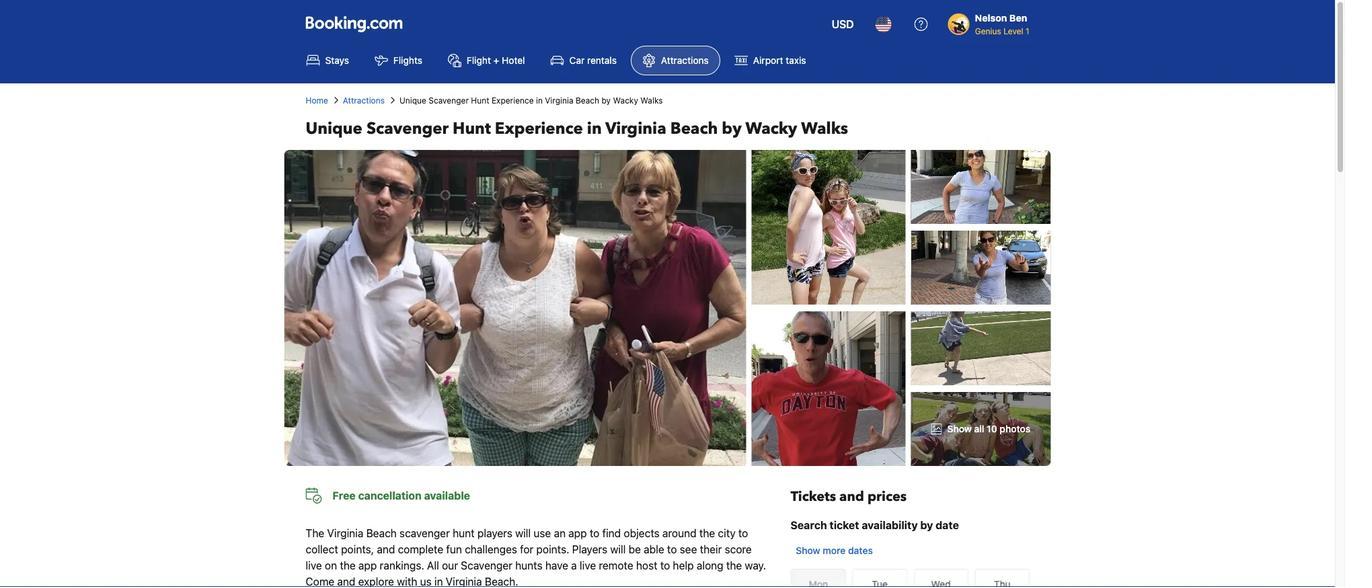 Task type: locate. For each thing, give the bounding box(es) containing it.
0 horizontal spatial in
[[434, 575, 443, 587]]

in
[[536, 96, 543, 105], [587, 117, 602, 140], [434, 575, 443, 587]]

1 horizontal spatial show
[[947, 423, 972, 434]]

stays link
[[295, 46, 360, 75]]

2 horizontal spatial in
[[587, 117, 602, 140]]

0 vertical spatial and
[[839, 488, 864, 506]]

will up for
[[515, 527, 531, 540]]

2 vertical spatial by
[[920, 519, 933, 532]]

your account menu nelson ben genius level 1 element
[[948, 6, 1035, 37]]

level
[[1004, 26, 1023, 36]]

collect
[[306, 543, 338, 556]]

0 horizontal spatial attractions link
[[343, 94, 385, 106]]

and up the rankings.
[[377, 543, 395, 556]]

1 horizontal spatial by
[[722, 117, 742, 140]]

show for show all 10 photos
[[947, 423, 972, 434]]

by
[[602, 96, 611, 105], [722, 117, 742, 140], [920, 519, 933, 532]]

available
[[424, 489, 470, 502]]

1 horizontal spatial beach
[[576, 96, 599, 105]]

players
[[477, 527, 512, 540]]

0 horizontal spatial walks
[[640, 96, 663, 105]]

1 vertical spatial wacky
[[745, 117, 797, 140]]

objects
[[624, 527, 660, 540]]

1 horizontal spatial app
[[568, 527, 587, 540]]

car rentals link
[[539, 46, 628, 75]]

1 horizontal spatial walks
[[801, 117, 848, 140]]

1 live from the left
[[306, 559, 322, 572]]

scavenger
[[429, 96, 469, 105], [366, 117, 449, 140], [461, 559, 512, 572]]

challenges
[[465, 543, 517, 556]]

with
[[397, 575, 417, 587]]

1
[[1026, 26, 1029, 36]]

and up ticket
[[839, 488, 864, 506]]

0 horizontal spatial show
[[796, 545, 820, 556]]

the down score
[[726, 559, 742, 572]]

2 vertical spatial scavenger
[[461, 559, 512, 572]]

walks
[[640, 96, 663, 105], [801, 117, 848, 140]]

1 horizontal spatial attractions link
[[631, 46, 720, 75]]

their
[[700, 543, 722, 556]]

to
[[590, 527, 600, 540], [738, 527, 748, 540], [667, 543, 677, 556], [660, 559, 670, 572]]

+
[[493, 55, 499, 66]]

0 vertical spatial will
[[515, 527, 531, 540]]

0 horizontal spatial live
[[306, 559, 322, 572]]

beach.
[[485, 575, 518, 587]]

1 vertical spatial beach
[[670, 117, 718, 140]]

1 vertical spatial unique
[[306, 117, 362, 140]]

2 horizontal spatial and
[[839, 488, 864, 506]]

0 vertical spatial app
[[568, 527, 587, 540]]

1 vertical spatial attractions link
[[343, 94, 385, 106]]

show more dates
[[796, 545, 873, 556]]

live up come
[[306, 559, 322, 572]]

our
[[442, 559, 458, 572]]

hunt
[[471, 96, 489, 105], [453, 117, 491, 140]]

1 vertical spatial walks
[[801, 117, 848, 140]]

app up explore
[[358, 559, 377, 572]]

on
[[325, 559, 337, 572]]

2 live from the left
[[580, 559, 596, 572]]

1 vertical spatial show
[[796, 545, 820, 556]]

nelson ben genius level 1
[[975, 12, 1029, 36]]

usd
[[832, 18, 854, 31]]

2 horizontal spatial by
[[920, 519, 933, 532]]

score
[[725, 543, 752, 556]]

1 vertical spatial will
[[610, 543, 626, 556]]

will up remote
[[610, 543, 626, 556]]

flight
[[467, 55, 491, 66]]

the right on
[[340, 559, 356, 572]]

rentals
[[587, 55, 617, 66]]

show inside button
[[796, 545, 820, 556]]

availability
[[862, 519, 918, 532]]

points,
[[341, 543, 374, 556]]

ticket
[[830, 519, 859, 532]]

0 vertical spatial wacky
[[613, 96, 638, 105]]

stays
[[325, 55, 349, 66]]

2 vertical spatial beach
[[366, 527, 397, 540]]

0 horizontal spatial will
[[515, 527, 531, 540]]

search ticket availability by date
[[791, 519, 959, 532]]

live right a
[[580, 559, 596, 572]]

flights
[[393, 55, 422, 66]]

2 vertical spatial in
[[434, 575, 443, 587]]

free cancellation available
[[333, 489, 470, 502]]

remote
[[599, 559, 633, 572]]

genius
[[975, 26, 1001, 36]]

the
[[699, 527, 715, 540], [340, 559, 356, 572], [726, 559, 742, 572]]

points.
[[536, 543, 569, 556]]

1 vertical spatial attractions
[[343, 96, 385, 105]]

1 horizontal spatial attractions
[[661, 55, 709, 66]]

and right come
[[337, 575, 355, 587]]

help
[[673, 559, 694, 572]]

1 vertical spatial by
[[722, 117, 742, 140]]

0 horizontal spatial beach
[[366, 527, 397, 540]]

2 vertical spatial and
[[337, 575, 355, 587]]

attractions link
[[631, 46, 720, 75], [343, 94, 385, 106]]

live
[[306, 559, 322, 572], [580, 559, 596, 572]]

unique down home
[[306, 117, 362, 140]]

experience
[[492, 96, 534, 105], [495, 117, 583, 140]]

scavenger inside the virginia beach scavenger hunt players will use an app to find objects around the city to collect points, and complete fun challenges for points. players will be able to see their score live on the app rankings. all our scavenger hunts have a live remote host to help along the way. come and explore with us in virginia beach.
[[461, 559, 512, 572]]

beach
[[576, 96, 599, 105], [670, 117, 718, 140], [366, 527, 397, 540]]

search
[[791, 519, 827, 532]]

attractions
[[661, 55, 709, 66], [343, 96, 385, 105]]

and
[[839, 488, 864, 506], [377, 543, 395, 556], [337, 575, 355, 587]]

0 horizontal spatial and
[[337, 575, 355, 587]]

beach inside the virginia beach scavenger hunt players will use an app to find objects around the city to collect points, and complete fun challenges for points. players will be able to see their score live on the app rankings. all our scavenger hunts have a live remote host to help along the way. come and explore with us in virginia beach.
[[366, 527, 397, 540]]

1 vertical spatial and
[[377, 543, 395, 556]]

0 vertical spatial in
[[536, 96, 543, 105]]

show
[[947, 423, 972, 434], [796, 545, 820, 556]]

a
[[571, 559, 577, 572]]

1 horizontal spatial will
[[610, 543, 626, 556]]

0 vertical spatial attractions
[[661, 55, 709, 66]]

1 horizontal spatial the
[[699, 527, 715, 540]]

wacky
[[613, 96, 638, 105], [745, 117, 797, 140]]

1 vertical spatial experience
[[495, 117, 583, 140]]

complete
[[398, 543, 443, 556]]

virginia
[[545, 96, 573, 105], [605, 117, 666, 140], [327, 527, 363, 540], [446, 575, 482, 587]]

show all 10 photos
[[947, 423, 1031, 434]]

unique
[[399, 96, 426, 105], [306, 117, 362, 140]]

the up their
[[699, 527, 715, 540]]

show down search
[[796, 545, 820, 556]]

1 horizontal spatial in
[[536, 96, 543, 105]]

unique down flights at the left top
[[399, 96, 426, 105]]

app right an
[[568, 527, 587, 540]]

1 vertical spatial app
[[358, 559, 377, 572]]

0 horizontal spatial app
[[358, 559, 377, 572]]

0 vertical spatial by
[[602, 96, 611, 105]]

attractions inside attractions link
[[661, 55, 709, 66]]

us
[[420, 575, 432, 587]]

free
[[333, 489, 356, 502]]

along
[[697, 559, 723, 572]]

unique scavenger hunt experience in virginia beach by wacky walks
[[399, 96, 663, 105], [306, 117, 848, 140]]

0 horizontal spatial wacky
[[613, 96, 638, 105]]

1 horizontal spatial live
[[580, 559, 596, 572]]

0 vertical spatial show
[[947, 423, 972, 434]]

show left all
[[947, 423, 972, 434]]

1 horizontal spatial unique
[[399, 96, 426, 105]]

1 vertical spatial in
[[587, 117, 602, 140]]



Task type: vqa. For each thing, say whether or not it's contained in the screenshot.
apartments
no



Task type: describe. For each thing, give the bounding box(es) containing it.
home
[[306, 96, 328, 105]]

car
[[569, 55, 585, 66]]

to up "players"
[[590, 527, 600, 540]]

for
[[520, 543, 534, 556]]

0 vertical spatial scavenger
[[429, 96, 469, 105]]

flight + hotel
[[467, 55, 525, 66]]

tickets
[[791, 488, 836, 506]]

come
[[306, 575, 334, 587]]

tickets and prices
[[791, 488, 907, 506]]

1 vertical spatial unique scavenger hunt experience in virginia beach by wacky walks
[[306, 117, 848, 140]]

0 vertical spatial unique
[[399, 96, 426, 105]]

explore
[[358, 575, 394, 587]]

hunts
[[515, 559, 543, 572]]

1 vertical spatial hunt
[[453, 117, 491, 140]]

show more dates button
[[791, 539, 878, 563]]

see
[[680, 543, 697, 556]]

scavenger
[[400, 527, 450, 540]]

players
[[572, 543, 607, 556]]

cancellation
[[358, 489, 422, 502]]

taxis
[[786, 55, 806, 66]]

0 vertical spatial walks
[[640, 96, 663, 105]]

the virginia beach scavenger hunt players will use an app to find objects around the city to collect points, and complete fun challenges for points. players will be able to see their score live on the app rankings. all our scavenger hunts have a live remote host to help along the way. come and explore with us in virginia beach.
[[306, 527, 766, 587]]

airport
[[753, 55, 783, 66]]

0 vertical spatial beach
[[576, 96, 599, 105]]

2 horizontal spatial the
[[726, 559, 742, 572]]

1 horizontal spatial wacky
[[745, 117, 797, 140]]

dates
[[848, 545, 873, 556]]

0 horizontal spatial attractions
[[343, 96, 385, 105]]

hotel
[[502, 55, 525, 66]]

to left help at the bottom right
[[660, 559, 670, 572]]

10
[[987, 423, 997, 434]]

prices
[[868, 488, 907, 506]]

host
[[636, 559, 657, 572]]

airport taxis
[[753, 55, 806, 66]]

usd button
[[824, 8, 862, 40]]

airport taxis link
[[723, 46, 817, 75]]

to left see
[[667, 543, 677, 556]]

in inside the virginia beach scavenger hunt players will use an app to find objects around the city to collect points, and complete fun challenges for points. players will be able to see their score live on the app rankings. all our scavenger hunts have a live remote host to help along the way. come and explore with us in virginia beach.
[[434, 575, 443, 587]]

0 vertical spatial hunt
[[471, 96, 489, 105]]

all
[[427, 559, 439, 572]]

booking.com image
[[306, 16, 403, 32]]

be
[[629, 543, 641, 556]]

to right city
[[738, 527, 748, 540]]

date
[[936, 519, 959, 532]]

0 vertical spatial unique scavenger hunt experience in virginia beach by wacky walks
[[399, 96, 663, 105]]

0 vertical spatial experience
[[492, 96, 534, 105]]

flights link
[[363, 46, 434, 75]]

0 horizontal spatial the
[[340, 559, 356, 572]]

0 horizontal spatial unique
[[306, 117, 362, 140]]

2 horizontal spatial beach
[[670, 117, 718, 140]]

show for show more dates
[[796, 545, 820, 556]]

photos
[[1000, 423, 1031, 434]]

find
[[602, 527, 621, 540]]

0 horizontal spatial by
[[602, 96, 611, 105]]

flight + hotel link
[[436, 46, 536, 75]]

home link
[[306, 94, 328, 106]]

have
[[545, 559, 568, 572]]

use
[[534, 527, 551, 540]]

way.
[[745, 559, 766, 572]]

able
[[644, 543, 664, 556]]

all
[[974, 423, 984, 434]]

around
[[662, 527, 697, 540]]

city
[[718, 527, 736, 540]]

car rentals
[[569, 55, 617, 66]]

an
[[554, 527, 566, 540]]

hunt
[[453, 527, 475, 540]]

more
[[823, 545, 846, 556]]

1 horizontal spatial and
[[377, 543, 395, 556]]

the
[[306, 527, 324, 540]]

1 vertical spatial scavenger
[[366, 117, 449, 140]]

nelson
[[975, 12, 1007, 24]]

0 vertical spatial attractions link
[[631, 46, 720, 75]]

ben
[[1009, 12, 1027, 24]]

rankings.
[[380, 559, 424, 572]]

fun
[[446, 543, 462, 556]]



